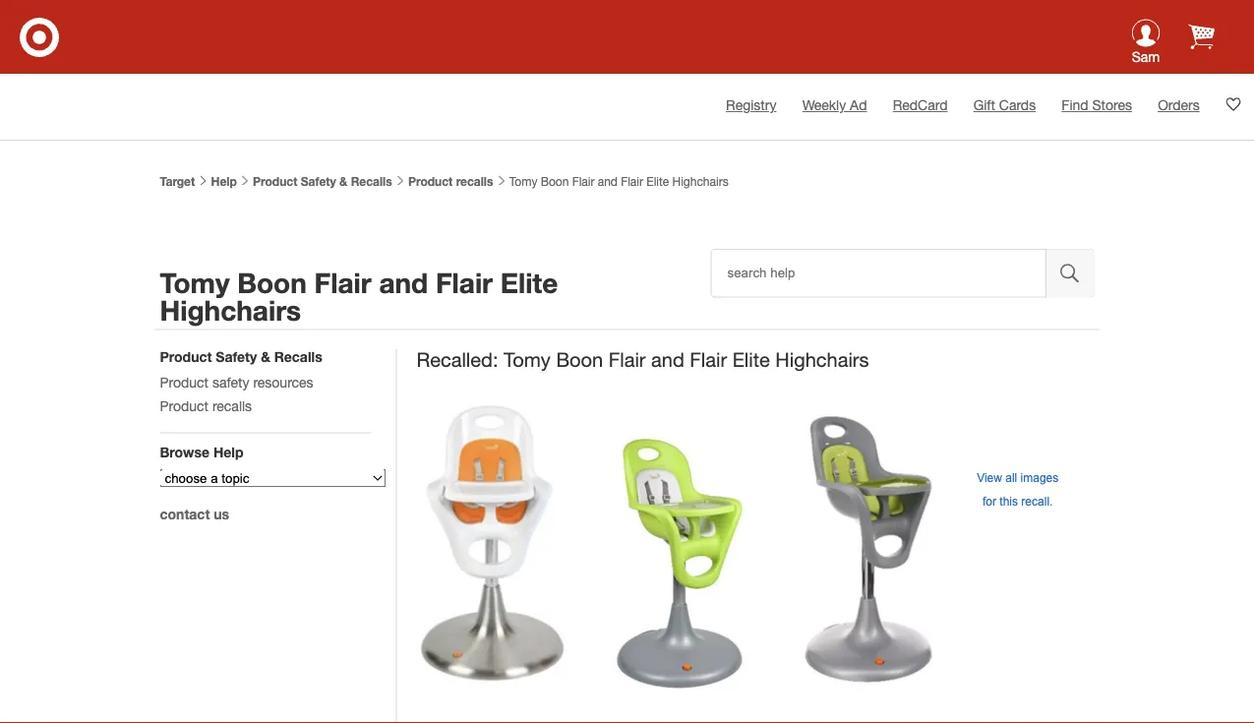 Task type: describe. For each thing, give the bounding box(es) containing it.
navigation containing product safety & recalls
[[160, 348, 386, 723]]

recalled:
[[417, 348, 498, 371]]

1 horizontal spatial highchairs
[[673, 175, 729, 188]]

registry link
[[726, 97, 777, 113]]

0 horizontal spatial and
[[379, 266, 428, 299]]

recalls for product safety & recalls product safety resources product recalls
[[274, 348, 322, 365]]

safety
[[212, 374, 249, 390]]

help inside navigation
[[213, 444, 244, 460]]

weekly ad link
[[803, 97, 867, 113]]

1 vertical spatial tomy boon flair and flair elite highchairs
[[160, 266, 558, 326]]

product safety & recalls
[[253, 175, 392, 188]]

product recalls
[[405, 175, 493, 188]]

1 horizontal spatial elite
[[647, 175, 669, 188]]

2 vertical spatial highchairs
[[776, 348, 869, 371]]

weekly ad
[[803, 97, 867, 113]]

contact
[[160, 506, 210, 522]]

find
[[1062, 97, 1089, 113]]

orders
[[1158, 97, 1200, 113]]

my target.com shopping cart image
[[1189, 23, 1215, 49]]

1 horizontal spatial and
[[598, 175, 618, 188]]

product for product recalls
[[408, 175, 453, 188]]

0 vertical spatial tomy
[[509, 175, 538, 188]]

1 vertical spatial elite
[[501, 266, 558, 299]]

redcard link
[[893, 97, 948, 113]]

2 vertical spatial boon
[[556, 348, 603, 371]]

1 vertical spatial boon
[[237, 266, 307, 299]]

redcard
[[893, 97, 948, 113]]

recalled: tomy boon flair and flair elite highchairs
[[417, 348, 869, 371]]

product safety & recalls link
[[253, 175, 392, 188]]

find stores
[[1062, 97, 1132, 113]]

sam link
[[1117, 19, 1176, 75]]

0 vertical spatial boon
[[541, 175, 569, 188]]

gift
[[974, 97, 996, 113]]



Task type: locate. For each thing, give the bounding box(es) containing it.
2 horizontal spatial and
[[651, 348, 685, 371]]

0 horizontal spatial highchairs
[[160, 293, 301, 326]]

find stores link
[[1062, 97, 1132, 113]]

contact us
[[160, 506, 229, 522]]

help
[[211, 175, 237, 188], [213, 444, 244, 460]]

1 horizontal spatial recalls
[[456, 175, 493, 188]]

product safety & recalls product safety resources product recalls
[[160, 348, 322, 414]]

product recalls link
[[405, 175, 493, 188], [160, 398, 252, 414]]

recalls
[[351, 175, 392, 188], [274, 348, 322, 365]]

0 vertical spatial product recalls link
[[405, 175, 493, 188]]

safety inside product safety & recalls product safety resources product recalls
[[216, 348, 257, 365]]

elite
[[647, 175, 669, 188], [501, 266, 558, 299], [733, 348, 770, 371]]

flair
[[572, 175, 595, 188], [621, 175, 643, 188], [314, 266, 372, 299], [436, 266, 493, 299], [609, 348, 646, 371], [690, 348, 727, 371]]

target
[[160, 175, 195, 188]]

registry
[[726, 97, 777, 113]]

highchairs
[[673, 175, 729, 188], [160, 293, 301, 326], [776, 348, 869, 371]]

0 vertical spatial recalls
[[456, 175, 493, 188]]

0 horizontal spatial product recalls link
[[160, 398, 252, 414]]

0 horizontal spatial safety
[[216, 348, 257, 365]]

0 vertical spatial tomy boon flair and flair elite highchairs
[[506, 175, 729, 188]]

navigation
[[160, 348, 386, 723]]

gift cards link
[[974, 97, 1036, 113]]

2 horizontal spatial highchairs
[[776, 348, 869, 371]]

& for product safety & recalls product safety resources product recalls
[[261, 348, 270, 365]]

None submit
[[967, 465, 1069, 514]]

and
[[598, 175, 618, 188], [379, 266, 428, 299], [651, 348, 685, 371]]

recalls
[[456, 175, 493, 188], [212, 398, 252, 414]]

icon image
[[1132, 19, 1161, 47]]

recalls for product safety & recalls
[[351, 175, 392, 188]]

0 horizontal spatial &
[[261, 348, 270, 365]]

1 vertical spatial &
[[261, 348, 270, 365]]

1 vertical spatial recalls
[[274, 348, 322, 365]]

target.com home image
[[20, 18, 59, 57]]

None image field
[[1047, 249, 1095, 298]]

browse
[[160, 444, 210, 460]]

0 horizontal spatial elite
[[501, 266, 558, 299]]

boon
[[541, 175, 569, 188], [237, 266, 307, 299], [556, 348, 603, 371]]

safety for product safety & recalls
[[301, 175, 336, 188]]

stores
[[1093, 97, 1132, 113]]

safety
[[301, 175, 336, 188], [216, 348, 257, 365]]

0 vertical spatial safety
[[301, 175, 336, 188]]

1 vertical spatial help
[[213, 444, 244, 460]]

us
[[214, 506, 229, 522]]

recalls up resources
[[274, 348, 322, 365]]

0 vertical spatial help
[[211, 175, 237, 188]]

2 vertical spatial tomy
[[504, 348, 551, 371]]

recalls left product recalls on the top left of the page
[[351, 175, 392, 188]]

0 horizontal spatial recalls
[[274, 348, 322, 365]]

flair highchair grn/wht image
[[590, 426, 760, 690]]

1 horizontal spatial safety
[[301, 175, 336, 188]]

0 vertical spatial and
[[598, 175, 618, 188]]

product safety resources link
[[160, 374, 313, 390]]

resources
[[253, 374, 313, 390]]

orders link
[[1158, 97, 1200, 113]]

1 horizontal spatial recalls
[[351, 175, 392, 188]]

& inside product safety & recalls product safety resources product recalls
[[261, 348, 270, 365]]

1 vertical spatial recalls
[[212, 398, 252, 414]]

0 vertical spatial elite
[[647, 175, 669, 188]]

2 vertical spatial elite
[[733, 348, 770, 371]]

2 vertical spatial and
[[651, 348, 685, 371]]

browse help
[[160, 444, 244, 460]]

1 vertical spatial tomy
[[160, 266, 230, 299]]

0 vertical spatial highchairs
[[673, 175, 729, 188]]

contact us link
[[160, 506, 229, 522]]

safety up product safety resources 'link'
[[216, 348, 257, 365]]

cards
[[999, 97, 1036, 113]]

tomy
[[509, 175, 538, 188], [160, 266, 230, 299], [504, 348, 551, 371]]

safety right 'help' link
[[301, 175, 336, 188]]

search help text field
[[711, 249, 1047, 298]]

favorites image
[[1226, 96, 1242, 112]]

product
[[253, 175, 298, 188], [408, 175, 453, 188], [160, 348, 212, 365], [160, 374, 209, 390], [160, 398, 209, 414]]

1 horizontal spatial &
[[340, 175, 348, 188]]

1 vertical spatial product recalls link
[[160, 398, 252, 414]]

0 vertical spatial recalls
[[351, 175, 392, 188]]

target link
[[160, 175, 195, 188]]

1 vertical spatial safety
[[216, 348, 257, 365]]

0 horizontal spatial recalls
[[212, 398, 252, 414]]

flair  highchair wht/org image
[[417, 397, 571, 690]]

sam
[[1132, 48, 1160, 64]]

recalls inside product safety & recalls product safety resources product recalls
[[212, 398, 252, 414]]

ad
[[850, 97, 867, 113]]

gift cards
[[974, 97, 1036, 113]]

weekly
[[803, 97, 846, 113]]

recalls inside product safety & recalls product safety resources product recalls
[[274, 348, 322, 365]]

&
[[340, 175, 348, 188], [261, 348, 270, 365]]

& for product safety & recalls
[[340, 175, 348, 188]]

0 vertical spatial &
[[340, 175, 348, 188]]

1 vertical spatial and
[[379, 266, 428, 299]]

flair highchair gray/grn image
[[779, 405, 948, 690]]

1 vertical spatial highchairs
[[160, 293, 301, 326]]

1 horizontal spatial product recalls link
[[405, 175, 493, 188]]

tomy boon flair and flair elite highchairs
[[506, 175, 729, 188], [160, 266, 558, 326]]

help link
[[211, 175, 237, 188]]

product for product safety & recalls product safety resources product recalls
[[160, 348, 212, 365]]

tomy inside tomy boon flair and flair elite highchairs
[[160, 266, 230, 299]]

safety for product safety & recalls product safety resources product recalls
[[216, 348, 257, 365]]

2 horizontal spatial elite
[[733, 348, 770, 371]]

product for product safety & recalls
[[253, 175, 298, 188]]

help right target link
[[211, 175, 237, 188]]

help right browse
[[213, 444, 244, 460]]



Task type: vqa. For each thing, say whether or not it's contained in the screenshot.
CONTACT
yes



